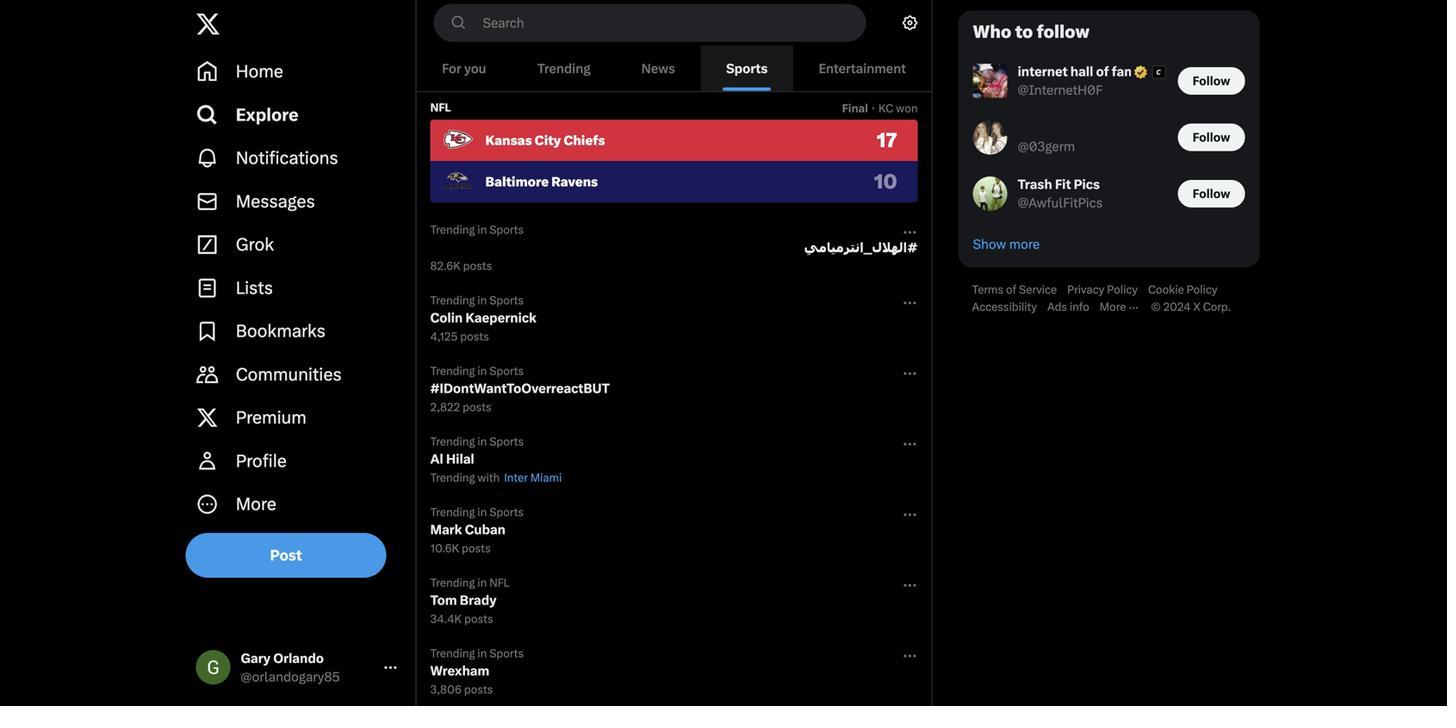 Task type: locate. For each thing, give the bounding box(es) containing it.
communities link
[[186, 353, 409, 396]]

trending inside trending in sports wrexham 3,806 posts
[[430, 647, 475, 660]]

al
[[430, 451, 443, 467]]

posts inside trending in sports #idontwanttooverreactbut 2,822 posts
[[463, 401, 492, 414]]

in down baltimore
[[478, 223, 487, 236]]

@03germ link
[[1018, 138, 1075, 155]]

1 horizontal spatial more
[[1100, 300, 1126, 314]]

inter
[[504, 471, 528, 485]]

trending down hilal
[[430, 471, 475, 485]]

trending for trending in sports colin kaepernick 4,125 posts
[[430, 294, 475, 307]]

more down profile
[[236, 494, 276, 515]]

in up cuban
[[478, 506, 487, 519]]

trending up 82.6k at top
[[430, 223, 475, 236]]

of inside who to follow section
[[1096, 64, 1109, 79]]

1 horizontal spatial of
[[1096, 64, 1109, 79]]

1 vertical spatial more
[[236, 494, 276, 515]]

trash
[[1018, 177, 1052, 192]]

sports inside trending in sports wrexham 3,806 posts
[[490, 647, 524, 660]]

bookmarks
[[236, 321, 325, 342]]

kc
[[879, 102, 893, 115]]

you
[[464, 61, 486, 76]]

follow for @awfulfitpics
[[1193, 186, 1231, 201]]

7 in from the top
[[478, 647, 487, 660]]

2 vertical spatial follow
[[1193, 186, 1231, 201]]

colin
[[430, 310, 463, 326]]

trending in sports mark cuban 10.6k posts
[[430, 506, 524, 555]]

trending inside trending in nfl tom brady 34.4k posts
[[430, 576, 475, 590]]

0 vertical spatial follow button
[[1178, 67, 1245, 95]]

in inside the trending in sports colin kaepernick 4,125 posts
[[478, 294, 487, 307]]

sports inside trending in sports #الهلال_انترميامي 82.6k posts
[[490, 223, 524, 236]]

final · kc won
[[842, 100, 918, 115]]

nfl
[[430, 101, 451, 114], [490, 576, 510, 590]]

explore
[[236, 105, 299, 125]]

0 vertical spatial nfl
[[430, 101, 451, 114]]

in inside trending in sports #idontwanttooverreactbut 2,822 posts
[[478, 364, 487, 378]]

sports inside trending in sports #idontwanttooverreactbut 2,822 posts
[[490, 364, 524, 378]]

1 vertical spatial follow
[[1193, 130, 1231, 145]]

0 vertical spatial follow
[[1193, 73, 1231, 88]]

home
[[236, 61, 283, 82]]

who to follow section
[[959, 11, 1259, 267]]

trending inside trending in sports #idontwanttooverreactbut 2,822 posts
[[430, 364, 475, 378]]

·
[[872, 100, 875, 115]]

lists link
[[186, 266, 409, 310]]

trash fit pics link
[[1018, 176, 1103, 194]]

@interneth0f
[[1018, 82, 1103, 98]]

0 horizontal spatial of
[[1006, 283, 1017, 297]]

3 follow from the top
[[1193, 186, 1231, 201]]

in inside trending in nfl tom brady 34.4k posts
[[478, 576, 487, 590]]

posts inside trending in sports mark cuban 10.6k posts
[[462, 542, 491, 555]]

sports for colin kaepernick
[[490, 294, 524, 307]]

trending up the 'tom'
[[430, 576, 475, 590]]

1 follow button from the top
[[1178, 67, 1245, 95]]

terms of service link
[[972, 283, 1067, 297]]

bookmarks link
[[186, 310, 409, 353]]

internet
[[1018, 64, 1068, 79]]

5 in from the top
[[478, 506, 487, 519]]

trending down 4,125
[[430, 364, 475, 378]]

notifications link
[[186, 137, 409, 180]]

1 vertical spatial of
[[1006, 283, 1017, 297]]

in up the wrexham
[[478, 647, 487, 660]]

in inside trending in sports mark cuban 10.6k posts
[[478, 506, 487, 519]]

tom
[[430, 593, 457, 608]]

Search query text field
[[473, 5, 865, 41]]

more
[[1009, 237, 1040, 252]]

sports for mark cuban
[[490, 506, 524, 519]]

footer navigation
[[958, 281, 1260, 316]]

0 vertical spatial more
[[1100, 300, 1126, 314]]

trending up the wrexham
[[430, 647, 475, 660]]

in inside trending in sports al hilal trending with inter miami
[[478, 435, 487, 448]]

trending in nfl tom brady 34.4k posts
[[430, 576, 510, 626]]

trending inside trending in sports mark cuban 10.6k posts
[[430, 506, 475, 519]]

more down the privacy policy link
[[1100, 300, 1126, 314]]

trash fit pics @awfulfitpics
[[1018, 177, 1103, 211]]

0 vertical spatial of
[[1096, 64, 1109, 79]]

2 in from the top
[[478, 294, 487, 307]]

in up #idontwanttooverreactbut
[[478, 364, 487, 378]]

policy inside cookie policy accessibility
[[1187, 283, 1218, 297]]

trending in sports #idontwanttooverreactbut 2,822 posts
[[430, 364, 610, 414]]

sports for #idontwanttooverreactbut
[[490, 364, 524, 378]]

kaepernick
[[466, 310, 537, 326]]

policy up 'x'
[[1187, 283, 1218, 297]]

6 in from the top
[[478, 576, 487, 590]]

82.6k
[[430, 259, 461, 273]]

@03germ
[[1018, 139, 1075, 154]]

mark
[[430, 522, 462, 538]]

more
[[1100, 300, 1126, 314], [236, 494, 276, 515]]

1 vertical spatial follow button
[[1178, 123, 1245, 151]]

sports inside trending in sports mark cuban 10.6k posts
[[490, 506, 524, 519]]

baltimore
[[485, 174, 549, 190]]

trending up city
[[537, 61, 591, 76]]

in up kaepernick
[[478, 294, 487, 307]]

trending for trending in sports al hilal trending with inter miami
[[430, 435, 475, 448]]

trending inside the trending in sports colin kaepernick 4,125 posts
[[430, 294, 475, 307]]

posts down brady
[[464, 613, 493, 626]]

3 follow button from the top
[[1178, 180, 1245, 208]]

in
[[478, 223, 487, 236], [478, 294, 487, 307], [478, 364, 487, 378], [478, 435, 487, 448], [478, 506, 487, 519], [478, 576, 487, 590], [478, 647, 487, 660]]

posts inside trending in sports wrexham 3,806 posts
[[464, 683, 493, 697]]

nfl down the for
[[430, 101, 451, 114]]

trending inside trending in sports #الهلال_انترميامي 82.6k posts
[[430, 223, 475, 236]]

1 follow from the top
[[1193, 73, 1231, 88]]

kansas
[[485, 133, 532, 148]]

tab list
[[417, 46, 932, 91]]

in inside trending in sports wrexham 3,806 posts
[[478, 647, 487, 660]]

1 vertical spatial nfl
[[490, 576, 510, 590]]

4 in from the top
[[478, 435, 487, 448]]

posts inside the trending in sports colin kaepernick 4,125 posts
[[460, 330, 489, 343]]

1 in from the top
[[478, 223, 487, 236]]

sports
[[726, 61, 768, 76], [490, 223, 524, 236], [490, 294, 524, 307], [490, 364, 524, 378], [490, 435, 524, 448], [490, 506, 524, 519], [490, 647, 524, 660]]

in up brady
[[478, 576, 487, 590]]

show
[[973, 237, 1007, 252]]

in up with
[[478, 435, 487, 448]]

34.4k
[[430, 613, 462, 626]]

grok link
[[186, 223, 409, 266]]

with
[[478, 471, 500, 485]]

show more
[[973, 237, 1040, 252]]

1 horizontal spatial nfl
[[490, 576, 510, 590]]

2,822
[[430, 401, 460, 414]]

explore link
[[186, 93, 409, 137]]

of
[[1096, 64, 1109, 79], [1006, 283, 1017, 297]]

sports for #الهلال_انترميامي
[[490, 223, 524, 236]]

0 horizontal spatial nfl
[[430, 101, 451, 114]]

2 vertical spatial follow button
[[1178, 180, 1245, 208]]

policy
[[1107, 283, 1138, 297], [1187, 283, 1218, 297]]

gary orlando @orlandogary85
[[241, 651, 340, 685]]

kansas city chiefs
[[485, 133, 605, 148]]

fame
[[1112, 64, 1144, 79]]

trending for trending in sports wrexham 3,806 posts
[[430, 647, 475, 660]]

posts down the wrexham
[[464, 683, 493, 697]]

policy up more dropdown button
[[1107, 283, 1138, 297]]

for
[[442, 61, 461, 76]]

primary navigation
[[186, 50, 409, 526]]

0 horizontal spatial more
[[236, 494, 276, 515]]

cookie
[[1148, 283, 1184, 297]]

tab list containing for you
[[417, 46, 932, 91]]

entertainment link
[[793, 46, 932, 91]]

sports inside trending in sports al hilal trending with inter miami
[[490, 435, 524, 448]]

0 horizontal spatial policy
[[1107, 283, 1138, 297]]

follow button
[[1178, 67, 1245, 95], [1178, 123, 1245, 151], [1178, 180, 1245, 208]]

trending up hilal
[[430, 435, 475, 448]]

trending inside 'link'
[[537, 61, 591, 76]]

trending for trending in sports #الهلال_انترميامي 82.6k posts
[[430, 223, 475, 236]]

@awfulfitpics
[[1018, 195, 1103, 211]]

of up accessibility link
[[1006, 283, 1017, 297]]

follow
[[1037, 22, 1090, 42]]

posts right 4,125
[[460, 330, 489, 343]]

posts right 82.6k at top
[[463, 259, 492, 273]]

2 policy from the left
[[1187, 283, 1218, 297]]

messages
[[236, 191, 315, 212]]

news
[[642, 61, 675, 76]]

posts down cuban
[[462, 542, 491, 555]]

3 in from the top
[[478, 364, 487, 378]]

posts right 2,822
[[463, 401, 492, 414]]

policy for cookie policy accessibility
[[1187, 283, 1218, 297]]

follow
[[1193, 73, 1231, 88], [1193, 130, 1231, 145], [1193, 186, 1231, 201]]

sports inside the trending in sports colin kaepernick 4,125 posts
[[490, 294, 524, 307]]

@interneth0f link
[[1018, 81, 1103, 99]]

more inside more dropdown button
[[1100, 300, 1126, 314]]

nfl up brady
[[490, 576, 510, 590]]

premium
[[236, 408, 307, 428]]

in inside trending in sports #الهلال_انترميامي 82.6k posts
[[478, 223, 487, 236]]

10.6k
[[430, 542, 459, 555]]

trending for trending in sports mark cuban 10.6k posts
[[430, 506, 475, 519]]

trending up colin at the left top
[[430, 294, 475, 307]]

privacy
[[1067, 283, 1105, 297]]

1 horizontal spatial policy
[[1187, 283, 1218, 297]]

trending up 'mark' at the bottom left of the page
[[430, 506, 475, 519]]

2 follow from the top
[[1193, 130, 1231, 145]]

in for cuban
[[478, 506, 487, 519]]

of right hall
[[1096, 64, 1109, 79]]

1 policy from the left
[[1107, 283, 1138, 297]]



Task type: describe. For each thing, give the bounding box(es) containing it.
lists
[[236, 278, 273, 298]]

in for brady
[[478, 576, 487, 590]]

privacy policy link
[[1067, 283, 1148, 297]]

brady
[[460, 593, 497, 608]]

accessibility link
[[972, 300, 1047, 314]]

Search search field
[[434, 4, 866, 42]]

follow button for @awfulfitpics
[[1178, 180, 1245, 208]]

#الهلال_انترميامي
[[804, 240, 918, 255]]

trending in sports colin kaepernick 4,125 posts
[[430, 294, 537, 343]]

privacy policy
[[1067, 283, 1138, 297]]

10
[[874, 170, 897, 193]]

wrexham
[[430, 663, 489, 679]]

internet hall of fame
[[1018, 64, 1144, 79]]

messages link
[[186, 180, 409, 223]]

@orlandogary85
[[241, 669, 340, 685]]

who
[[973, 22, 1012, 42]]

posts inside trending in sports #الهلال_انترميامي 82.6k posts
[[463, 259, 492, 273]]

policy for privacy policy
[[1107, 283, 1138, 297]]

in for 3,806
[[478, 647, 487, 660]]

baltimore ravens
[[485, 174, 598, 190]]

entertainment
[[819, 61, 906, 76]]

trending for trending in nfl tom brady 34.4k posts
[[430, 576, 475, 590]]

© 2024 x corp.
[[1151, 300, 1231, 314]]

in for 82.6k
[[478, 223, 487, 236]]

notifications
[[236, 148, 338, 169]]

x
[[1193, 300, 1201, 314]]

info
[[1070, 300, 1090, 314]]

inter miami link
[[502, 471, 562, 485]]

sports for wrexham
[[490, 647, 524, 660]]

terms of service
[[972, 283, 1057, 297]]

trending for trending
[[537, 61, 591, 76]]

follow button for @interneth0f
[[1178, 67, 1245, 95]]

2024
[[1163, 300, 1191, 314]]

fit
[[1055, 177, 1071, 192]]

for you link
[[417, 46, 512, 91]]

nfl inside trending in nfl tom brady 34.4k posts
[[490, 576, 510, 590]]

follow for @interneth0f
[[1193, 73, 1231, 88]]

cookie policy accessibility
[[972, 283, 1218, 314]]

pics
[[1074, 177, 1100, 192]]

in for 2,822
[[478, 364, 487, 378]]

service
[[1019, 283, 1057, 297]]

hall
[[1071, 64, 1094, 79]]

grok
[[236, 234, 274, 255]]

gary
[[241, 651, 271, 666]]

trending link
[[512, 46, 616, 91]]

posts inside trending in nfl tom brady 34.4k posts
[[464, 613, 493, 626]]

trending for trending in sports #idontwanttooverreactbut 2,822 posts
[[430, 364, 475, 378]]

©
[[1151, 300, 1161, 314]]

accessibility
[[972, 300, 1037, 314]]

trending in sports al hilal trending with inter miami
[[430, 435, 562, 485]]

final
[[842, 102, 868, 115]]

home link
[[186, 50, 409, 93]]

ads
[[1047, 300, 1067, 314]]

@awfulfitpics link
[[1018, 194, 1103, 212]]

of inside footer navigation
[[1006, 283, 1017, 297]]

ads info link
[[1047, 300, 1100, 314]]

city
[[535, 133, 561, 148]]

verified account image
[[1133, 64, 1149, 80]]

premium link
[[186, 396, 409, 440]]

orlando
[[273, 651, 324, 666]]

post link
[[186, 533, 386, 578]]

more inside more popup button
[[236, 494, 276, 515]]

cookie policy link
[[1148, 283, 1228, 297]]

ads info
[[1047, 300, 1090, 314]]

miami
[[530, 471, 562, 485]]

terms
[[972, 283, 1004, 297]]

sports for al hilal
[[490, 435, 524, 448]]

3,806
[[430, 683, 462, 697]]

home timeline element
[[417, 0, 932, 706]]

in for hilal
[[478, 435, 487, 448]]

2 follow button from the top
[[1178, 123, 1245, 151]]

post
[[270, 547, 302, 564]]

chiefs
[[564, 133, 605, 148]]

profile
[[236, 451, 287, 472]]

sports inside sports link
[[726, 61, 768, 76]]

communities
[[236, 364, 342, 385]]

for you
[[442, 61, 486, 76]]

trending in sports #الهلال_انترميامي 82.6k posts
[[430, 223, 918, 273]]

ravens
[[552, 174, 598, 190]]

4,125
[[430, 330, 458, 343]]

show more link
[[959, 222, 1259, 267]]

news link
[[616, 46, 701, 91]]

who to follow
[[973, 22, 1090, 42]]

sports link
[[701, 46, 793, 91]]

in for kaepernick
[[478, 294, 487, 307]]

more button
[[186, 483, 409, 526]]

hilal
[[446, 451, 474, 467]]

corp.
[[1203, 300, 1231, 314]]



Task type: vqa. For each thing, say whether or not it's contained in the screenshot.


